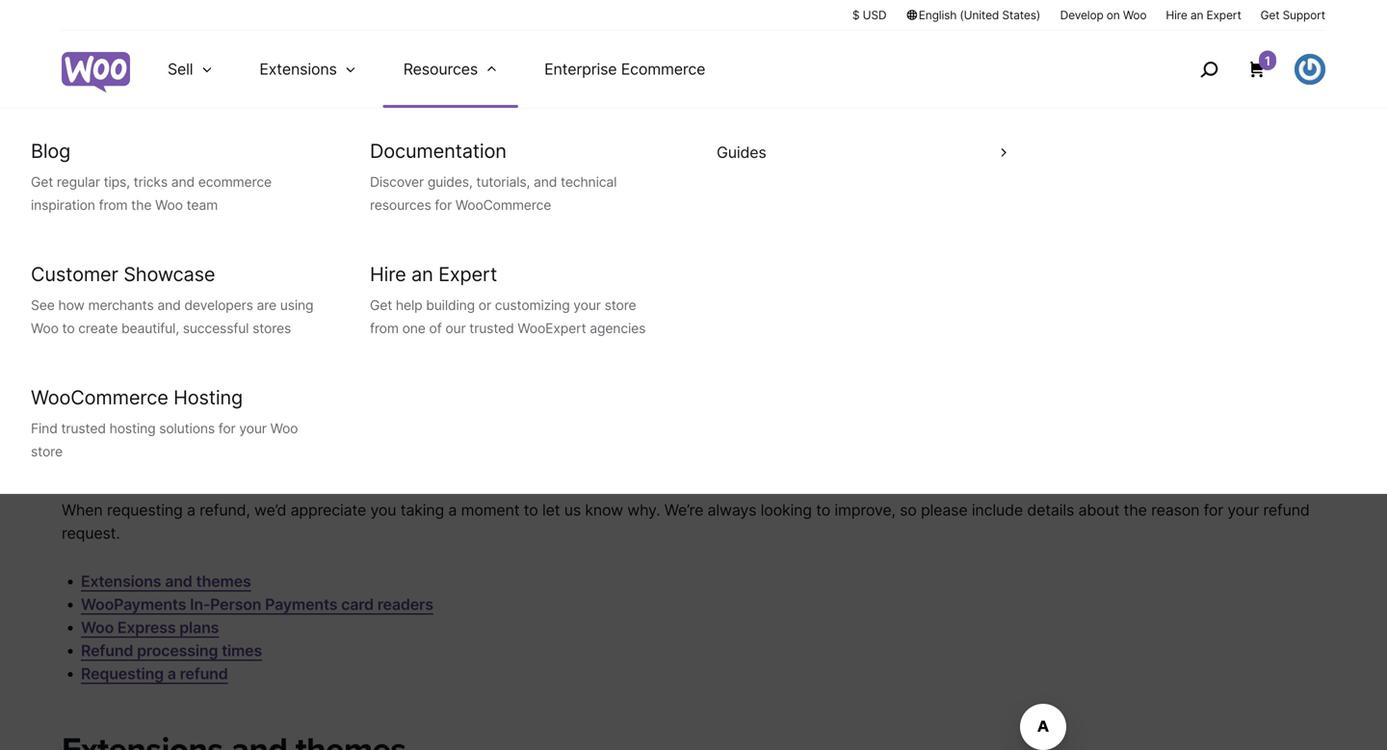 Task type: locate. For each thing, give the bounding box(es) containing it.
0 vertical spatial refund
[[1263, 501, 1310, 520]]

details
[[1027, 501, 1074, 520]]

0 vertical spatial for
[[435, 197, 452, 213]]

develop
[[1060, 8, 1104, 22]]

requesting
[[107, 501, 183, 520]]

us
[[564, 501, 581, 520]]

team
[[186, 197, 218, 213]]

0 horizontal spatial from
[[99, 197, 128, 213]]

woo inside see how merchants and developers are using woo to create beautiful, successful stores
[[31, 320, 59, 337]]

100%
[[288, 380, 327, 399]]

hire an expert up building at the left top of the page
[[370, 263, 497, 286]]

to inside see how merchants and developers are using woo to create beautiful, successful stores
[[62, 320, 75, 337]]

1 horizontal spatial expert
[[1207, 8, 1241, 22]]

0 horizontal spatial an
[[411, 263, 433, 286]]

that
[[199, 380, 227, 399]]

taking
[[400, 501, 444, 520]]

and up in-
[[165, 572, 192, 591]]

1 horizontal spatial you
[[370, 501, 396, 520]]

0 vertical spatial please
[[297, 428, 344, 447]]

to down how
[[62, 320, 75, 337]]

get left help
[[370, 297, 392, 314]]

1
[[1265, 53, 1271, 68]]

refund
[[62, 143, 211, 204], [81, 642, 133, 660]]

when
[[62, 501, 103, 520]]

a left refund,
[[187, 501, 195, 520]]

get left support
[[1261, 8, 1280, 22]]

extensions inside extensions and themes woopayments in-person payments card readers woo express plans refund processing times requesting a refund
[[81, 572, 161, 591]]

let
[[542, 501, 560, 520]]

1 vertical spatial refund
[[180, 665, 228, 684]]

1 horizontal spatial from
[[370, 320, 399, 337]]

a down refund processing times link
[[167, 665, 176, 684]]

customer showcase
[[31, 263, 215, 286]]

0 horizontal spatial woocommerce
[[31, 386, 168, 409]]

0 vertical spatial trusted
[[469, 320, 514, 337]]

looking
[[761, 501, 812, 520]]

0 vertical spatial from
[[99, 197, 128, 213]]

themes
[[196, 572, 251, 591]]

how
[[58, 297, 84, 314]]

are up stores
[[257, 297, 277, 314]]

of
[[429, 320, 442, 337]]

1 horizontal spatial hire an expert
[[1166, 8, 1241, 22]]

resources button
[[380, 31, 521, 108]]

customizing
[[495, 297, 570, 314]]

hire up help
[[370, 263, 406, 286]]

expert up search 'image'
[[1207, 8, 1241, 22]]

0 horizontal spatial for
[[218, 421, 236, 437]]

technical down 'woocommerce hosting'
[[108, 428, 172, 447]]

1 vertical spatial trusted
[[61, 421, 106, 437]]

to left let
[[524, 501, 538, 520]]

2 vertical spatial for
[[1204, 501, 1224, 520]]

developers
[[184, 297, 253, 314]]

get inside get regular tips, tricks and ecommerce inspiration from the woo team
[[31, 174, 53, 190]]

woo inside extensions and themes woopayments in-person payments card readers woo express plans refund processing times requesting a refund
[[81, 619, 114, 637]]

1 horizontal spatial for
[[435, 197, 452, 213]]

trusted right find on the left of page
[[61, 421, 106, 437]]

0 horizontal spatial you
[[231, 380, 257, 399]]

sell button
[[145, 31, 236, 108]]

from for blog
[[99, 197, 128, 213]]

times
[[222, 642, 262, 660]]

0 vertical spatial hire
[[1166, 8, 1188, 22]]

1 vertical spatial for
[[218, 421, 236, 437]]

enterprise ecommerce
[[544, 60, 705, 79]]

technical inside discover guides, tutorials, and technical resources for woocommerce
[[561, 174, 617, 190]]

want
[[88, 380, 123, 399]]

please right so
[[921, 501, 968, 520]]

states)
[[1002, 8, 1040, 22]]

woo down see on the left of the page
[[31, 320, 59, 337]]

to right looking
[[816, 501, 831, 520]]

find
[[31, 421, 58, 437]]

please inside when requesting a refund, we'd appreciate you taking a moment to let us know why. we're always looking to improve, so please include details about the reason for your refund request.
[[921, 501, 968, 520]]

inspiration
[[31, 197, 95, 213]]

for right reason
[[1204, 501, 1224, 520]]

for
[[435, 197, 452, 213], [218, 421, 236, 437], [1204, 501, 1224, 520]]

0 horizontal spatial get
[[31, 174, 53, 190]]

you left 'taking'
[[370, 501, 396, 520]]

enterprise ecommerce link
[[521, 31, 729, 108]]

please down we want to ensure that you are 100% happy with your purchase from the
[[297, 428, 344, 447]]

1 horizontal spatial an
[[1191, 8, 1204, 22]]

1 horizontal spatial store
[[605, 297, 636, 314]]

are left 100%
[[262, 380, 284, 399]]

woo down woopayments
[[81, 619, 114, 637]]

1 vertical spatial from
[[370, 320, 399, 337]]

0 horizontal spatial extensions
[[81, 572, 161, 591]]

your inside get help building or customizing your store from one of our trusted wooexpert agencies
[[574, 297, 601, 314]]

store inside get help building or customizing your store from one of our trusted wooexpert agencies
[[605, 297, 636, 314]]

documentation
[[370, 139, 506, 163]]

1 vertical spatial you
[[370, 501, 396, 520]]

0 vertical spatial the
[[131, 197, 152, 213]]

trusted
[[469, 320, 514, 337], [61, 421, 106, 437]]

technical right tutorials,
[[561, 174, 617, 190]]

0 horizontal spatial please
[[297, 428, 344, 447]]

get regular tips, tricks and ecommerce inspiration from the woo team
[[31, 174, 272, 213]]

the right about
[[1124, 501, 1147, 520]]

woocommerce up the 'for' on the bottom left
[[31, 386, 168, 409]]

from inside get help building or customizing your store from one of our trusted wooexpert agencies
[[370, 320, 399, 337]]

1 horizontal spatial hire
[[1166, 8, 1188, 22]]

2 horizontal spatial get
[[1261, 8, 1280, 22]]

your right sales
[[239, 421, 267, 437]]

1 vertical spatial expert
[[438, 263, 497, 286]]

in-
[[190, 595, 210, 614]]

1 horizontal spatial trusted
[[469, 320, 514, 337]]

for inside when requesting a refund, we'd appreciate you taking a moment to let us know why. we're always looking to improve, so please include details about the reason for your refund request.
[[1204, 501, 1224, 520]]

expert up building at the left top of the page
[[438, 263, 497, 286]]

0 vertical spatial expert
[[1207, 8, 1241, 22]]

0 vertical spatial store
[[605, 297, 636, 314]]

extensions for extensions
[[260, 60, 337, 79]]

trusted right our
[[469, 320, 514, 337]]

from left one
[[370, 320, 399, 337]]

an up help
[[411, 263, 433, 286]]

refund inside extensions and themes woopayments in-person payments card readers woo express plans refund processing times requesting a refund
[[81, 642, 133, 660]]

you
[[231, 380, 257, 399], [370, 501, 396, 520]]

1 vertical spatial store
[[31, 444, 63, 460]]

1 vertical spatial refund
[[81, 642, 133, 660]]

store down find on the left of page
[[31, 444, 63, 460]]

0 vertical spatial woocommerce
[[456, 197, 551, 213]]

1 vertical spatial extensions
[[81, 572, 161, 591]]

hire
[[1166, 8, 1188, 22], [370, 263, 406, 286]]

trusted inside find trusted hosting solutions for your woo store
[[61, 421, 106, 437]]

0 horizontal spatial the
[[131, 197, 152, 213]]

on
[[1107, 8, 1120, 22]]

woocommerce down tutorials,
[[456, 197, 551, 213]]

woo inside "link"
[[1123, 8, 1147, 22]]

woo down 100%
[[270, 421, 298, 437]]

0 horizontal spatial hire an expert
[[370, 263, 497, 286]]

about
[[1078, 501, 1120, 520]]

guides button
[[694, 124, 1033, 181]]

we
[[62, 380, 84, 399]]

get inside get help building or customizing your store from one of our trusted wooexpert agencies
[[370, 297, 392, 314]]

0 vertical spatial or
[[479, 297, 491, 314]]

get for hire an expert
[[370, 297, 392, 314]]

1 horizontal spatial a
[[187, 501, 195, 520]]

your right reason
[[1228, 501, 1259, 520]]

queries,
[[236, 428, 293, 447]]

store inside find trusted hosting solutions for your woo store
[[31, 444, 63, 460]]

woo right on
[[1123, 8, 1147, 22]]

0 horizontal spatial expert
[[438, 263, 497, 286]]

2 horizontal spatial for
[[1204, 501, 1224, 520]]

solutions
[[159, 421, 215, 437]]

1 vertical spatial or
[[176, 428, 191, 447]]

or left sales
[[176, 428, 191, 447]]

1 vertical spatial get
[[31, 174, 53, 190]]

to right the want
[[128, 380, 142, 399]]

1 horizontal spatial technical
[[561, 174, 617, 190]]

2 vertical spatial get
[[370, 297, 392, 314]]

1 link
[[1248, 51, 1276, 79]]

from
[[99, 197, 128, 213], [370, 320, 399, 337], [519, 380, 552, 399]]

from right purchase
[[519, 380, 552, 399]]

your right with
[[414, 380, 445, 399]]

requesting
[[81, 665, 164, 684]]

the inside get regular tips, tricks and ecommerce inspiration from the woo team
[[131, 197, 152, 213]]

and up beautiful,
[[157, 297, 181, 314]]

1 horizontal spatial the
[[556, 380, 580, 399]]

an up search 'image'
[[1191, 8, 1204, 22]]

1 vertical spatial please
[[921, 501, 968, 520]]

usd
[[863, 8, 887, 22]]

1 horizontal spatial or
[[479, 297, 491, 314]]

0 horizontal spatial trusted
[[61, 421, 106, 437]]

english (united states)
[[919, 8, 1040, 22]]

support
[[1283, 8, 1326, 22]]

blog
[[31, 139, 70, 163]]

hosting
[[174, 386, 243, 409]]

woo inside get regular tips, tricks and ecommerce inspiration from the woo team
[[155, 197, 183, 213]]

0 vertical spatial technical
[[561, 174, 617, 190]]

we want to ensure that you are 100% happy with your purchase from the
[[62, 380, 584, 399]]

0 horizontal spatial a
[[167, 665, 176, 684]]

2 horizontal spatial from
[[519, 380, 552, 399]]

store
[[605, 297, 636, 314], [31, 444, 63, 460]]

a right 'taking'
[[448, 501, 457, 520]]

are
[[257, 297, 277, 314], [262, 380, 284, 399]]

for down guides,
[[435, 197, 452, 213]]

0 horizontal spatial refund
[[180, 665, 228, 684]]

0 horizontal spatial or
[[176, 428, 191, 447]]

0 vertical spatial you
[[231, 380, 257, 399]]

the down "tricks"
[[131, 197, 152, 213]]

and
[[171, 174, 195, 190], [534, 174, 557, 190], [157, 297, 181, 314], [165, 572, 192, 591]]

store up the agencies
[[605, 297, 636, 314]]

refund,
[[200, 501, 250, 520]]

you right that
[[231, 380, 257, 399]]

hire right on
[[1166, 8, 1188, 22]]

tips,
[[104, 174, 130, 190]]

and up team
[[171, 174, 195, 190]]

please
[[297, 428, 344, 447], [921, 501, 968, 520]]

get
[[1261, 8, 1280, 22], [31, 174, 53, 190], [370, 297, 392, 314]]

from down tips,
[[99, 197, 128, 213]]

0 horizontal spatial store
[[31, 444, 63, 460]]

extensions
[[260, 60, 337, 79], [81, 572, 161, 591]]

get help building or customizing your store from one of our trusted wooexpert agencies
[[370, 297, 646, 337]]

1 horizontal spatial please
[[921, 501, 968, 520]]

1 horizontal spatial extensions
[[260, 60, 337, 79]]

search image
[[1194, 54, 1224, 85]]

an
[[1191, 8, 1204, 22], [411, 263, 433, 286]]

0 vertical spatial are
[[257, 297, 277, 314]]

get up inspiration
[[31, 174, 53, 190]]

for inside discover guides, tutorials, and technical resources for woocommerce
[[435, 197, 452, 213]]

the inside when requesting a refund, we'd appreciate you taking a moment to let us know why. we're always looking to improve, so please include details about the reason for your refund request.
[[1124, 501, 1147, 520]]

sales
[[195, 428, 232, 447]]

1 horizontal spatial get
[[370, 297, 392, 314]]

2 vertical spatial the
[[1124, 501, 1147, 520]]

0 vertical spatial extensions
[[260, 60, 337, 79]]

1 vertical spatial hire
[[370, 263, 406, 286]]

successful
[[183, 320, 249, 337]]

for down hosting
[[218, 421, 236, 437]]

with
[[379, 380, 409, 399]]

your up the agencies
[[574, 297, 601, 314]]

the down wooexpert
[[556, 380, 580, 399]]

a inside extensions and themes woopayments in-person payments card readers woo express plans refund processing times requesting a refund
[[167, 665, 176, 684]]

1 vertical spatial the
[[556, 380, 580, 399]]

your inside find trusted hosting solutions for your woo store
[[239, 421, 267, 437]]

1 vertical spatial technical
[[108, 428, 172, 447]]

and right tutorials,
[[534, 174, 557, 190]]

woo
[[1123, 8, 1147, 22], [155, 197, 183, 213], [31, 320, 59, 337], [270, 421, 298, 437], [81, 619, 114, 637]]

help
[[396, 297, 422, 314]]

english (united states) button
[[906, 7, 1041, 23]]

2 horizontal spatial the
[[1124, 501, 1147, 520]]

1 horizontal spatial woocommerce
[[456, 197, 551, 213]]

woo down "tricks"
[[155, 197, 183, 213]]

you inside when requesting a refund, we'd appreciate you taking a moment to let us know why. we're always looking to improve, so please include details about the reason for your refund request.
[[370, 501, 396, 520]]

extensions inside extensions button
[[260, 60, 337, 79]]

1 vertical spatial woocommerce
[[31, 386, 168, 409]]

sell
[[168, 60, 193, 79]]

1 horizontal spatial refund
[[1263, 501, 1310, 520]]

the
[[131, 197, 152, 213], [556, 380, 580, 399], [1124, 501, 1147, 520]]

our
[[445, 320, 466, 337]]

hire an expert up search 'image'
[[1166, 8, 1241, 22]]

refund inside extensions and themes woopayments in-person payments card readers woo express plans refund processing times requesting a refund
[[180, 665, 228, 684]]

from inside get regular tips, tricks and ecommerce inspiration from the woo team
[[99, 197, 128, 213]]

1 vertical spatial are
[[262, 380, 284, 399]]

or right building at the left top of the page
[[479, 297, 491, 314]]



Task type: vqa. For each thing, say whether or not it's contained in the screenshot.


Task type: describe. For each thing, give the bounding box(es) containing it.
from for hire an expert
[[370, 320, 399, 337]]

(united
[[960, 8, 999, 22]]

discover guides, tutorials, and technical resources for woocommerce
[[370, 174, 617, 213]]

readers
[[377, 595, 433, 614]]

processing
[[137, 642, 218, 660]]

extensions for extensions and themes woopayments in-person payments card readers woo express plans refund processing times requesting a refund
[[81, 572, 161, 591]]

plans
[[179, 619, 219, 637]]

person
[[210, 595, 261, 614]]

refund inside when requesting a refund, we'd appreciate you taking a moment to let us know why. we're always looking to improve, so please include details about the reason for your refund request.
[[1263, 501, 1310, 520]]

enterprise
[[544, 60, 617, 79]]

regular
[[57, 174, 100, 190]]

discover
[[370, 174, 424, 190]]

one
[[402, 320, 426, 337]]

ecommerce
[[621, 60, 705, 79]]

wooexpert
[[518, 320, 586, 337]]

open account menu image
[[1295, 54, 1326, 85]]

ecommerce
[[198, 174, 272, 190]]

service navigation menu element
[[1159, 38, 1326, 101]]

stores
[[252, 320, 291, 337]]

card
[[341, 595, 374, 614]]

$ usd button
[[853, 7, 887, 23]]

resources
[[370, 197, 431, 213]]

building
[[426, 297, 475, 314]]

are inside see how merchants and developers are using woo to create beautiful, successful stores
[[257, 297, 277, 314]]

0 horizontal spatial hire
[[370, 263, 406, 286]]

woocommerce hosting
[[31, 386, 243, 409]]

moment
[[461, 501, 520, 520]]

hosting
[[109, 421, 156, 437]]

purchase
[[449, 380, 515, 399]]

why.
[[627, 501, 660, 520]]

tutorials,
[[476, 174, 530, 190]]

showcase
[[124, 263, 215, 286]]

customer
[[31, 263, 118, 286]]

find trusted hosting solutions for your woo store
[[31, 421, 298, 460]]

create
[[78, 320, 118, 337]]

for inside find trusted hosting solutions for your woo store
[[218, 421, 236, 437]]

improve,
[[835, 501, 896, 520]]

woo express plans link
[[81, 619, 219, 637]]

guides
[[717, 143, 766, 162]]

requesting a refund link
[[81, 665, 228, 684]]

and inside extensions and themes woopayments in-person payments card readers woo express plans refund processing times requesting a refund
[[165, 572, 192, 591]]

extensions button
[[236, 31, 380, 108]]

guides,
[[428, 174, 473, 190]]

english
[[919, 8, 957, 22]]

see
[[31, 297, 55, 314]]

reason
[[1151, 501, 1200, 520]]

0 vertical spatial get
[[1261, 8, 1280, 22]]

your inside when requesting a refund, we'd appreciate you taking a moment to let us know why. we're always looking to improve, so please include details about the reason for your refund request.
[[1228, 501, 1259, 520]]

and inside discover guides, tutorials, and technical resources for woocommerce
[[534, 174, 557, 190]]

payments
[[265, 595, 338, 614]]

0 vertical spatial hire an expert
[[1166, 8, 1241, 22]]

for technical or sales queries, please
[[81, 428, 348, 447]]

2 horizontal spatial a
[[448, 501, 457, 520]]

woo inside find trusted hosting solutions for your woo store
[[270, 421, 298, 437]]

$
[[853, 8, 860, 22]]

develop on woo link
[[1060, 7, 1147, 23]]

0 horizontal spatial technical
[[108, 428, 172, 447]]

1 vertical spatial hire an expert
[[370, 263, 497, 286]]

and inside get regular tips, tricks and ecommerce inspiration from the woo team
[[171, 174, 195, 190]]

trusted inside get help building or customizing your store from one of our trusted wooexpert agencies
[[469, 320, 514, 337]]

when requesting a refund, we'd appreciate you taking a moment to let us know why. we're always looking to improve, so please include details about the reason for your refund request.
[[62, 501, 1310, 543]]

express
[[117, 619, 176, 637]]

extensions and themes link
[[81, 572, 251, 591]]

$ usd
[[853, 8, 887, 22]]

or inside get help building or customizing your store from one of our trusted wooexpert agencies
[[479, 297, 491, 314]]

merchants
[[88, 297, 154, 314]]

happy
[[331, 380, 375, 399]]

beautiful,
[[121, 320, 179, 337]]

1 vertical spatial an
[[411, 263, 433, 286]]

0 vertical spatial an
[[1191, 8, 1204, 22]]

get support
[[1261, 8, 1326, 22]]

tricks
[[134, 174, 168, 190]]

using
[[280, 297, 313, 314]]

woocommerce inside discover guides, tutorials, and technical resources for woocommerce
[[456, 197, 551, 213]]

0 vertical spatial refund
[[62, 143, 211, 204]]

see how merchants and developers are using woo to create beautiful, successful stores
[[31, 297, 313, 337]]

hire an expert link
[[1166, 7, 1241, 23]]

get support link
[[1261, 7, 1326, 23]]

develop on woo
[[1060, 8, 1147, 22]]

get for blog
[[31, 174, 53, 190]]

and inside see how merchants and developers are using woo to create beautiful, successful stores
[[157, 297, 181, 314]]

ensure
[[146, 380, 195, 399]]

woopayments in-person payments card readers link
[[81, 595, 433, 614]]

appreciate
[[291, 501, 366, 520]]

know
[[585, 501, 623, 520]]

for
[[81, 428, 104, 447]]

extensions and themes woopayments in-person payments card readers woo express plans refund processing times requesting a refund
[[81, 572, 433, 684]]

we'd
[[254, 501, 286, 520]]

policy
[[223, 143, 346, 204]]

2 vertical spatial from
[[519, 380, 552, 399]]

so
[[900, 501, 917, 520]]

refund processing times link
[[81, 642, 262, 660]]

include
[[972, 501, 1023, 520]]

request.
[[62, 524, 120, 543]]

agencies
[[590, 320, 646, 337]]

woopayments
[[81, 595, 186, 614]]



